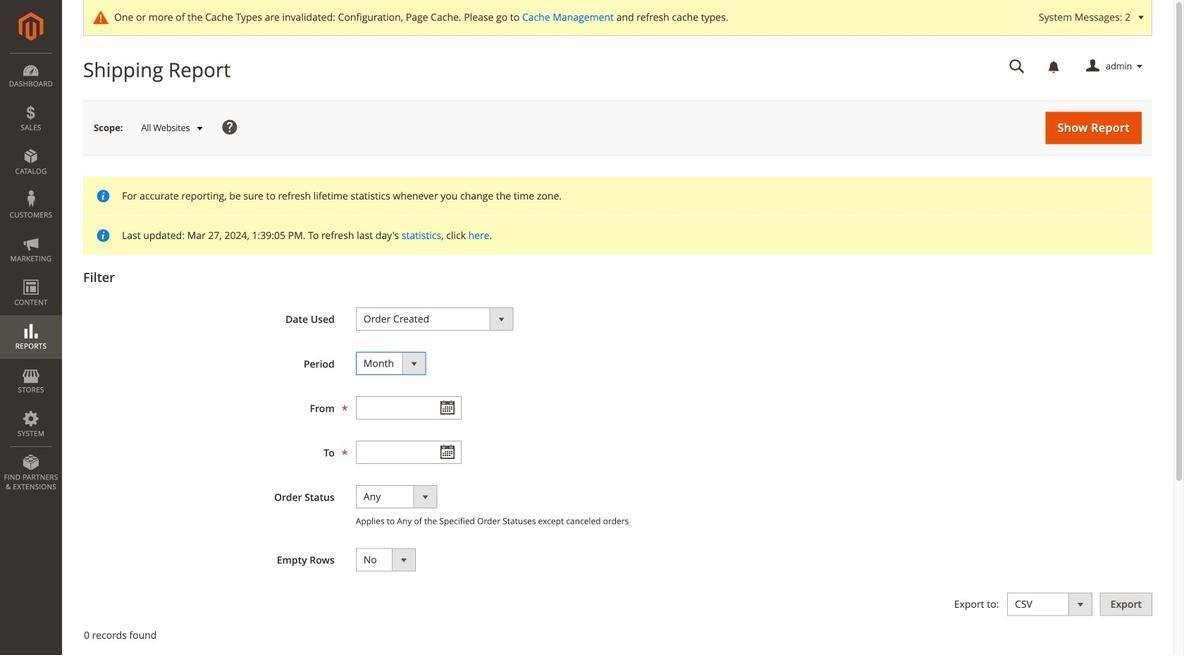 Task type: locate. For each thing, give the bounding box(es) containing it.
menu bar
[[0, 53, 62, 499]]

magento admin panel image
[[19, 12, 43, 41]]

None text field
[[356, 396, 462, 420]]

None text field
[[1000, 54, 1035, 79], [356, 441, 462, 464], [1000, 54, 1035, 79], [356, 441, 462, 464]]



